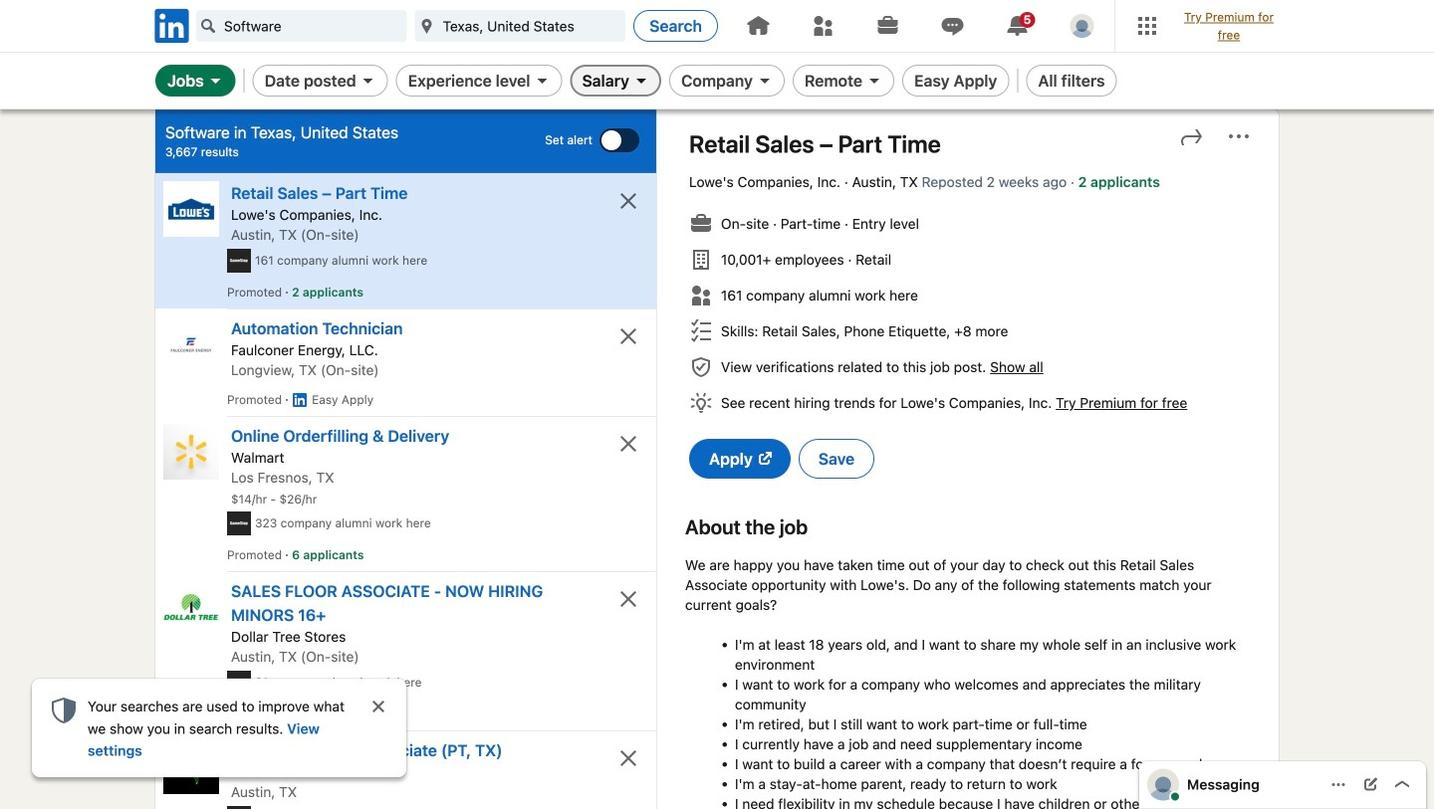 Task type: vqa. For each thing, say whether or not it's contained in the screenshot.
Sort by filter. Clicking this button displays all Sort by filter options. Image
no



Task type: locate. For each thing, give the bounding box(es) containing it.
custom image
[[200, 18, 216, 34]]

Easy Apply filter. button
[[902, 65, 1009, 97]]

Search by title, skill, or company text field
[[196, 10, 407, 42]]

rachel moore image
[[1070, 14, 1094, 38]]

2 dismiss job image from the top
[[616, 432, 640, 456]]

0 vertical spatial dismiss job image
[[616, 325, 640, 349]]

1 dismiss job image from the top
[[616, 325, 640, 349]]

company filter. clicking this button displays all company filter options. image
[[757, 73, 773, 89]]

dismiss job image for dollar tree stores logo
[[616, 588, 640, 611]]

dismiss "your searches are used to improve what we show you in search results." notification 1 of 1. image
[[370, 699, 386, 715]]

1 vertical spatial dismiss job image
[[616, 747, 640, 771]]

0 vertical spatial dismiss job image
[[616, 189, 640, 213]]

region
[[32, 679, 406, 778]]

2 vertical spatial dismiss job image
[[616, 588, 640, 611]]

remote filter. clicking this button displays all remote filter options. image
[[867, 73, 882, 89]]

linkedin image
[[151, 5, 192, 46]]

dismiss job image
[[616, 325, 640, 349], [616, 432, 640, 456], [616, 588, 640, 611]]

razer inc. logo image
[[163, 739, 219, 795]]

dismiss job image for walmart logo
[[616, 432, 640, 456]]

experience level filter. clicking this button displays all experience level filter options. image
[[534, 73, 550, 89]]

1 vertical spatial dismiss job image
[[616, 432, 640, 456]]

1 dismiss job image from the top
[[616, 189, 640, 213]]

lowe's companies, inc. logo image
[[163, 181, 219, 237]]

dismiss job image
[[616, 189, 640, 213], [616, 747, 640, 771]]

salary filter. clicking this button displays all salary filter options. image
[[633, 73, 649, 89]]

3 dismiss job image from the top
[[616, 588, 640, 611]]



Task type: describe. For each thing, give the bounding box(es) containing it.
date posted filter. clicking this button displays all date posted filter options. image
[[360, 73, 376, 89]]

share image
[[1179, 124, 1203, 148]]

walmart logo image
[[163, 424, 219, 480]]

dollar tree stores logo image
[[163, 580, 219, 635]]

rachel moore image
[[1147, 769, 1179, 801]]

filter by: jobs image
[[208, 73, 224, 89]]

dismiss job image for faulconer energy, llc. logo
[[616, 325, 640, 349]]

linkedin image
[[151, 5, 192, 46]]

City, state, or zip code text field
[[415, 10, 626, 42]]

faulconer energy, llc. logo image
[[163, 317, 219, 372]]

2 dismiss job image from the top
[[616, 747, 640, 771]]



